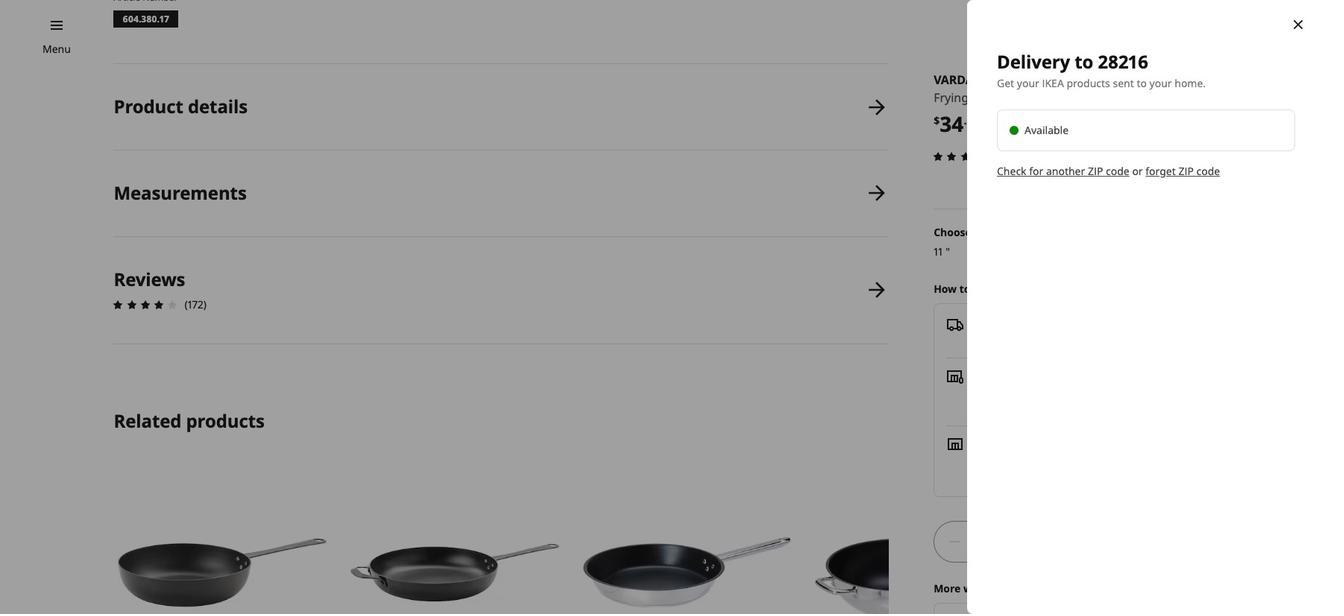 Task type: describe. For each thing, give the bounding box(es) containing it.
delivery to 28216 get your ikea products sent to your home.
[[998, 49, 1207, 90]]

1 your from the left
[[1018, 76, 1040, 90]]

delivery
[[998, 49, 1071, 74]]

to left pay
[[993, 582, 1004, 596]]

for
[[1030, 164, 1044, 178]]

2 your from the left
[[1150, 76, 1173, 90]]

sent
[[1114, 76, 1135, 90]]

review: 3.8 out of 5 stars. total reviews: 172 image inside (172) button
[[930, 148, 1002, 165]]

check for another zip code or forget zip code
[[998, 164, 1221, 178]]

ikea 365+ frying pan, stainless steel/non-stick coating, 11 " image
[[579, 465, 796, 615]]

to right sent on the top of the page
[[1137, 76, 1148, 90]]

ways
[[964, 582, 990, 596]]

menu button
[[43, 41, 71, 57]]

vardagen
[[934, 72, 999, 88]]

details
[[188, 94, 248, 119]]

vardagen frying pan, carbon steel, 11 " image
[[346, 465, 564, 615]]

1 vertical spatial products
[[186, 409, 265, 433]]

menu
[[43, 42, 71, 56]]

vardagen frying pan, carbon steel, $ 34 . 99
[[934, 72, 1075, 138]]

list containing product details
[[109, 64, 890, 345]]

product details heading
[[114, 94, 248, 119]]

ikea
[[1043, 76, 1065, 90]]

1 vertical spatial (172)
[[185, 298, 207, 312]]

1 code from the left
[[1107, 164, 1130, 178]]

more ways to pay
[[934, 582, 1026, 596]]

choose
[[934, 225, 972, 239]]

how to get it
[[934, 282, 1001, 296]]

product
[[114, 94, 183, 119]]

vardagen frying pan, carbon steel, 9 " image
[[114, 465, 331, 615]]

pan,
[[972, 90, 997, 106]]

99
[[967, 114, 980, 128]]

measurements heading
[[114, 181, 247, 205]]

available
[[1025, 123, 1069, 137]]

reviews heading
[[114, 267, 185, 292]]

pay
[[1007, 582, 1026, 596]]

2 zip from the left
[[1179, 164, 1195, 178]]

choose size 11 "
[[934, 225, 994, 259]]

forget
[[1146, 164, 1177, 178]]

(172) inside button
[[1005, 149, 1027, 163]]

measurements
[[114, 181, 247, 205]]

ikea 365+ wok, stainless steel/non-stick coating, 13 " image
[[811, 465, 1029, 615]]

to left 28216
[[1075, 49, 1094, 74]]

size
[[975, 225, 994, 239]]



Task type: locate. For each thing, give the bounding box(es) containing it.
related products
[[114, 409, 265, 433]]

$
[[934, 114, 940, 128]]

1 horizontal spatial (172)
[[1005, 149, 1027, 163]]

review: 3.8 out of 5 stars. total reviews: 172 image down 34
[[930, 148, 1002, 165]]

products
[[1067, 76, 1111, 90], [186, 409, 265, 433]]

28216
[[1099, 49, 1149, 74]]

code
[[1107, 164, 1130, 178], [1197, 164, 1221, 178]]

to left get
[[960, 282, 971, 296]]

product details
[[114, 94, 248, 119]]

1 horizontal spatial code
[[1197, 164, 1221, 178]]

Quantity input value text field
[[970, 521, 991, 563]]

0 horizontal spatial (172)
[[185, 298, 207, 312]]

dialog
[[968, 0, 1326, 615]]

1 horizontal spatial review: 3.8 out of 5 stars. total reviews: 172 image
[[930, 148, 1002, 165]]

steel,
[[1043, 90, 1072, 106]]

get
[[998, 76, 1015, 90]]

1 horizontal spatial your
[[1150, 76, 1173, 90]]

review: 3.8 out of 5 stars. total reviews: 172 image down reviews
[[109, 296, 182, 314]]

related
[[114, 409, 182, 433]]

604.380.17
[[123, 13, 169, 26]]

products inside delivery to 28216 get your ikea products sent to your home.
[[1067, 76, 1111, 90]]

code left or
[[1107, 164, 1130, 178]]

1 zip from the left
[[1089, 164, 1104, 178]]

"
[[946, 245, 950, 259]]

your left home.
[[1150, 76, 1173, 90]]

your down 'delivery'
[[1018, 76, 1040, 90]]

.
[[964, 114, 967, 128]]

product details button
[[114, 64, 890, 150]]

review: 3.8 out of 5 stars. total reviews: 172 image
[[930, 148, 1002, 165], [109, 296, 182, 314]]

reviews
[[114, 267, 185, 292]]

it
[[993, 282, 1001, 296]]

home.
[[1175, 76, 1207, 90]]

forget zip code button
[[1146, 163, 1221, 180]]

to
[[1075, 49, 1094, 74], [1137, 76, 1148, 90], [960, 282, 971, 296], [993, 582, 1004, 596]]

carbon
[[1000, 90, 1039, 106]]

(172) button
[[930, 147, 1027, 165]]

how
[[934, 282, 957, 296]]

0 vertical spatial products
[[1067, 76, 1111, 90]]

more
[[934, 582, 961, 596]]

2 code from the left
[[1197, 164, 1221, 178]]

1 horizontal spatial products
[[1067, 76, 1111, 90]]

zip right the another
[[1089, 164, 1104, 178]]

dialog containing delivery to
[[968, 0, 1326, 615]]

list
[[109, 64, 890, 345]]

(172)
[[1005, 149, 1027, 163], [185, 298, 207, 312]]

get
[[974, 282, 991, 296]]

0 horizontal spatial zip
[[1089, 164, 1104, 178]]

0 horizontal spatial products
[[186, 409, 265, 433]]

0 horizontal spatial review: 3.8 out of 5 stars. total reviews: 172 image
[[109, 296, 182, 314]]

zip right forget
[[1179, 164, 1195, 178]]

measurements button
[[114, 151, 890, 236]]

code right forget
[[1197, 164, 1221, 178]]

(172) up check
[[1005, 149, 1027, 163]]

review: 3.8 out of 5 stars. total reviews: 172 image inside list
[[109, 296, 182, 314]]

34
[[940, 110, 964, 138]]

your
[[1018, 76, 1040, 90], [1150, 76, 1173, 90]]

or
[[1133, 164, 1144, 178]]

check
[[998, 164, 1027, 178]]

11
[[934, 245, 943, 259]]

another
[[1047, 164, 1086, 178]]

1 vertical spatial review: 3.8 out of 5 stars. total reviews: 172 image
[[109, 296, 182, 314]]

0 horizontal spatial code
[[1107, 164, 1130, 178]]

check for another zip code button
[[998, 163, 1130, 180]]

frying
[[934, 90, 969, 106]]

1 horizontal spatial zip
[[1179, 164, 1195, 178]]

zip
[[1089, 164, 1104, 178], [1179, 164, 1195, 178]]

0 horizontal spatial your
[[1018, 76, 1040, 90]]

(172) down reviews
[[185, 298, 207, 312]]

0 vertical spatial (172)
[[1005, 149, 1027, 163]]

0 vertical spatial review: 3.8 out of 5 stars. total reviews: 172 image
[[930, 148, 1002, 165]]



Task type: vqa. For each thing, say whether or not it's contained in the screenshot.
28216 at the right top of the page
yes



